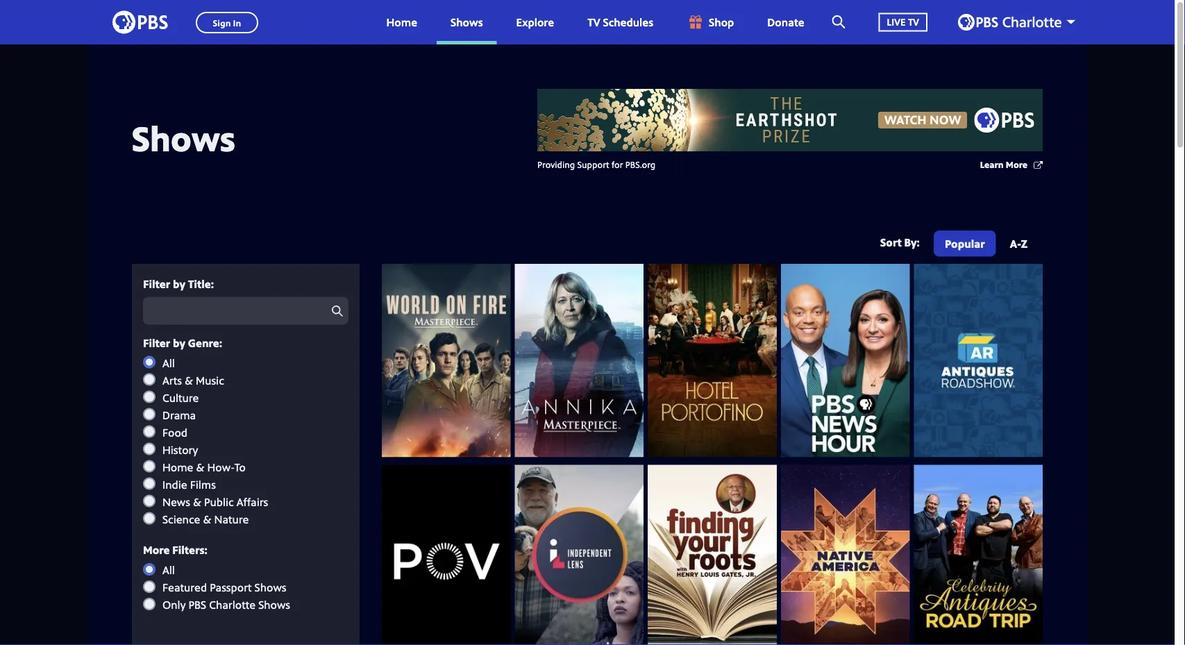 Task type: locate. For each thing, give the bounding box(es) containing it.
for
[[612, 158, 623, 171]]

more filters: element
[[143, 563, 349, 612]]

by left "title:"
[[173, 276, 185, 291]]

live tv
[[887, 15, 920, 29]]

by for title:
[[173, 276, 185, 291]]

providing support for pbs.org
[[538, 158, 656, 171]]

0 horizontal spatial home
[[163, 460, 193, 475]]

&
[[185, 373, 193, 388], [196, 460, 205, 475], [193, 494, 201, 509], [203, 512, 211, 527]]

filter inside filter by genre: all arts & music culture drama food history home & how-to indie films news & public affairs science & nature
[[143, 335, 170, 350]]

donate
[[768, 14, 805, 29]]

2 all from the top
[[163, 563, 175, 578]]

native america image
[[781, 465, 910, 645]]

home left shows link
[[387, 14, 417, 29]]

more right learn
[[1006, 158, 1028, 171]]

independent lens image
[[515, 465, 644, 645]]

tv inside tv schedules link
[[588, 14, 601, 29]]

news
[[163, 494, 190, 509]]

more left filters:
[[143, 543, 170, 558]]

pbs charlotte image
[[959, 14, 1062, 31]]

all up arts
[[163, 355, 175, 370]]

filter for filter by genre: all arts & music culture drama food history home & how-to indie films news & public affairs science & nature
[[143, 335, 170, 350]]

filter up arts
[[143, 335, 170, 350]]

all inside more filters: all featured passport shows only pbs charlotte shows
[[163, 563, 175, 578]]

2 by from the top
[[173, 335, 185, 350]]

1 horizontal spatial tv
[[908, 15, 920, 29]]

schedules
[[603, 14, 654, 29]]

shop link
[[673, 0, 748, 44]]

home
[[387, 14, 417, 29], [163, 460, 193, 475]]

home down history
[[163, 460, 193, 475]]

filter for filter by title:
[[143, 276, 170, 291]]

1 vertical spatial all
[[163, 563, 175, 578]]

world on fire image
[[382, 264, 511, 457]]

z
[[1022, 236, 1028, 251]]

advertisement region
[[538, 89, 1043, 151]]

charlotte
[[209, 597, 256, 612]]

pov image
[[382, 465, 511, 645]]

0 vertical spatial by
[[173, 276, 185, 291]]

1 by from the top
[[173, 276, 185, 291]]

0 vertical spatial home
[[387, 14, 417, 29]]

explore link
[[503, 0, 568, 44]]

by left genre:
[[173, 335, 185, 350]]

a-
[[1010, 236, 1022, 251]]

0 horizontal spatial more
[[143, 543, 170, 558]]

0 vertical spatial filter
[[143, 276, 170, 291]]

1 vertical spatial filter
[[143, 335, 170, 350]]

home link
[[373, 0, 431, 44]]

learn more link
[[981, 158, 1043, 172]]

popular
[[945, 236, 985, 251]]

featured
[[163, 580, 207, 595]]

more
[[1006, 158, 1028, 171], [143, 543, 170, 558]]

filter left "title:"
[[143, 276, 170, 291]]

1 vertical spatial home
[[163, 460, 193, 475]]

food
[[163, 425, 188, 440]]

filter
[[143, 276, 170, 291], [143, 335, 170, 350]]

tv
[[588, 14, 601, 29], [908, 15, 920, 29]]

by
[[173, 276, 185, 291], [173, 335, 185, 350]]

celebrity antiques road trip image
[[914, 465, 1043, 645]]

1 filter from the top
[[143, 276, 170, 291]]

1 horizontal spatial home
[[387, 14, 417, 29]]

sort
[[881, 235, 902, 250]]

all
[[163, 355, 175, 370], [163, 563, 175, 578]]

tv left schedules
[[588, 14, 601, 29]]

sort by: element
[[931, 231, 1039, 260]]

0 vertical spatial all
[[163, 355, 175, 370]]

films
[[190, 477, 216, 492]]

all up featured
[[163, 563, 175, 578]]

0 horizontal spatial tv
[[588, 14, 601, 29]]

shows
[[451, 14, 483, 29], [132, 114, 235, 161], [255, 580, 287, 595], [259, 597, 290, 612]]

1 horizontal spatial more
[[1006, 158, 1028, 171]]

1 vertical spatial by
[[173, 335, 185, 350]]

1 vertical spatial more
[[143, 543, 170, 558]]

tv right live at the top
[[908, 15, 920, 29]]

2 filter from the top
[[143, 335, 170, 350]]

by inside filter by genre: all arts & music culture drama food history home & how-to indie films news & public affairs science & nature
[[173, 335, 185, 350]]

affairs
[[237, 494, 268, 509]]

1 all from the top
[[163, 355, 175, 370]]

learn
[[981, 158, 1004, 171]]

shop
[[709, 14, 734, 29]]

annika image
[[515, 264, 644, 457]]

home inside filter by genre: all arts & music culture drama food history home & how-to indie films news & public affairs science & nature
[[163, 460, 193, 475]]

genre:
[[188, 335, 222, 350]]

public
[[204, 494, 234, 509]]

history
[[163, 442, 198, 457]]



Task type: describe. For each thing, give the bounding box(es) containing it.
0 vertical spatial more
[[1006, 158, 1028, 171]]

& down public
[[203, 512, 211, 527]]

finding your roots image
[[648, 465, 777, 645]]

title:
[[188, 276, 214, 291]]

sort by:
[[881, 235, 920, 250]]

live tv link
[[865, 0, 942, 44]]

nature
[[214, 512, 249, 527]]

hotel portofino image
[[648, 264, 777, 457]]

more filters: all featured passport shows only pbs charlotte shows
[[143, 543, 290, 612]]

pbs newshour image
[[781, 264, 910, 457]]

pbs.org
[[626, 158, 656, 171]]

live
[[887, 15, 906, 29]]

music
[[196, 373, 224, 388]]

filter by genre: element
[[143, 355, 349, 527]]

filters:
[[172, 543, 208, 558]]

learn more
[[981, 158, 1028, 171]]

explore
[[516, 14, 554, 29]]

& up films
[[196, 460, 205, 475]]

shows link
[[437, 0, 497, 44]]

& down films
[[193, 494, 201, 509]]

tv schedules
[[588, 14, 654, 29]]

tv schedules link
[[574, 0, 668, 44]]

pbs image
[[113, 7, 168, 38]]

a-z
[[1010, 236, 1028, 251]]

pbs
[[189, 597, 206, 612]]

science
[[163, 512, 200, 527]]

all inside filter by genre: all arts & music culture drama food history home & how-to indie films news & public affairs science & nature
[[163, 355, 175, 370]]

by:
[[905, 235, 920, 250]]

filter by title:
[[143, 276, 214, 291]]

drama
[[163, 407, 196, 422]]

by for genre:
[[173, 335, 185, 350]]

filter by genre: all arts & music culture drama food history home & how-to indie films news & public affairs science & nature
[[143, 335, 268, 527]]

antiques roadshow image
[[914, 264, 1043, 457]]

support
[[578, 158, 609, 171]]

providing
[[538, 158, 575, 171]]

indie
[[163, 477, 187, 492]]

Filter by Title: text field
[[143, 297, 349, 325]]

donate link
[[754, 0, 819, 44]]

more inside more filters: all featured passport shows only pbs charlotte shows
[[143, 543, 170, 558]]

how-
[[207, 460, 234, 475]]

only
[[163, 597, 186, 612]]

search image
[[833, 15, 846, 28]]

arts
[[163, 373, 182, 388]]

culture
[[163, 390, 199, 405]]

& right arts
[[185, 373, 193, 388]]

passport
[[210, 580, 252, 595]]

tv inside live tv link
[[908, 15, 920, 29]]

to
[[234, 460, 246, 475]]



Task type: vqa. For each thing, say whether or not it's contained in the screenshot.
"From Sea to Shining Sea" image
no



